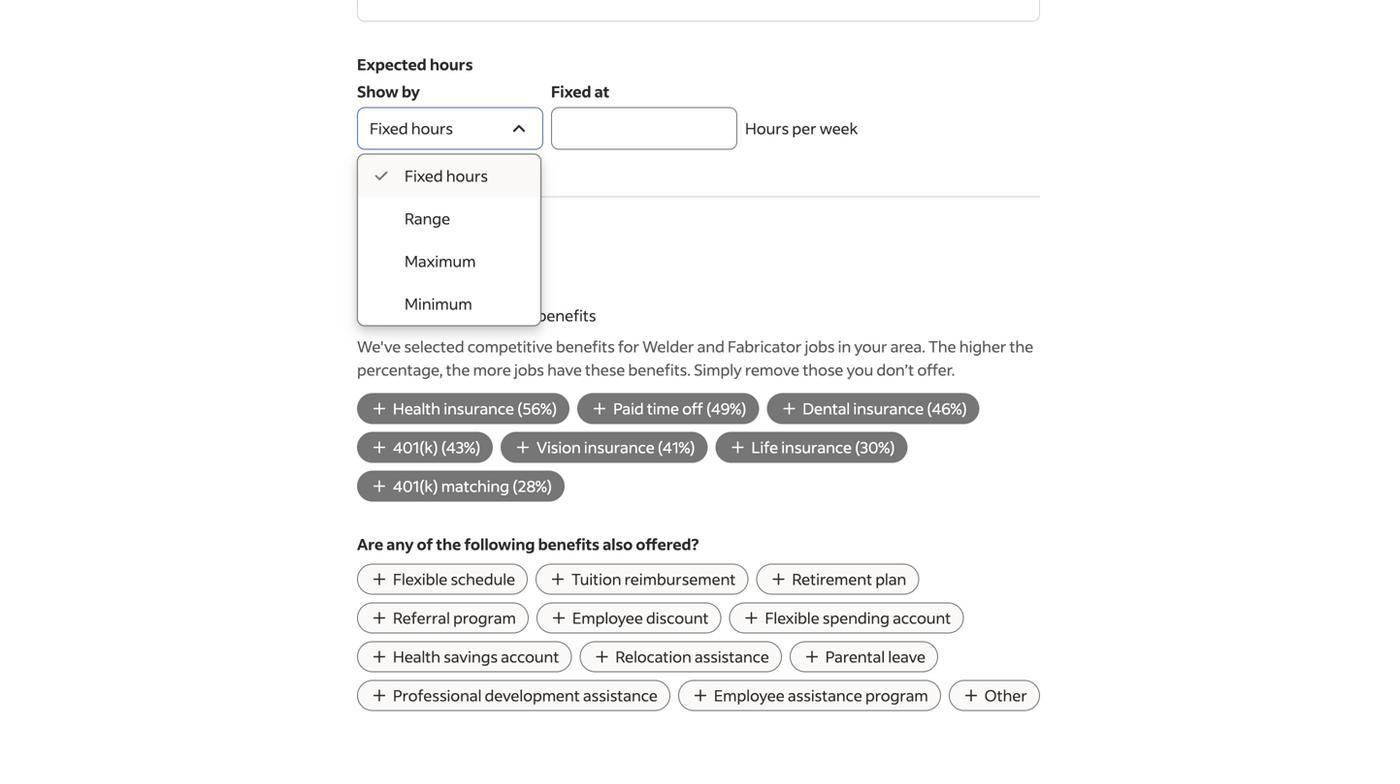 Task type: locate. For each thing, give the bounding box(es) containing it.
0 vertical spatial program
[[453, 608, 516, 628]]

following
[[464, 535, 535, 554]]

assistance down relocation
[[583, 686, 658, 706]]

1 horizontal spatial account
[[893, 608, 951, 628]]

1 vertical spatial 401(k)
[[393, 476, 438, 496]]

fixed inside popup button
[[370, 118, 408, 138]]

the
[[1009, 337, 1033, 357], [446, 360, 470, 380], [436, 535, 461, 554]]

insurance down paid
[[584, 438, 655, 457]]

1 vertical spatial health
[[393, 647, 441, 667]]

assistance for employee assistance program
[[788, 686, 862, 706]]

insurance down dental
[[781, 438, 852, 457]]

0 vertical spatial health
[[393, 399, 441, 419]]

1 horizontal spatial flexible
[[765, 608, 819, 628]]

flexible for flexible schedule
[[393, 569, 447, 589]]

range
[[405, 209, 450, 228]]

(46%)
[[927, 399, 967, 419]]

1 horizontal spatial assistance
[[695, 647, 769, 667]]

1 vertical spatial account
[[501, 647, 559, 667]]

2 vertical spatial hours
[[446, 166, 488, 186]]

fixed hours inside option
[[405, 166, 488, 186]]

account up leave
[[893, 608, 951, 628]]

1 vertical spatial fixed hours
[[405, 166, 488, 186]]

employee down relocation assistance
[[714, 686, 785, 706]]

1 vertical spatial benefits
[[556, 337, 615, 357]]

program down "schedule"
[[453, 608, 516, 628]]

benefits inside we've selected competitive benefits for welder and fabricator jobs in your area. the higher the percentage, the more jobs have these benefits. simply remove those you don't offer.
[[556, 337, 615, 357]]

401(k) left (43%) at the bottom left of page
[[393, 438, 438, 457]]

matching
[[441, 476, 509, 496]]

hours inside option
[[446, 166, 488, 186]]

are
[[357, 535, 383, 554]]

2 vertical spatial the
[[436, 535, 461, 554]]

offer.
[[917, 360, 955, 380]]

expected
[[357, 54, 427, 74]]

1 health from the top
[[393, 399, 441, 419]]

program down leave
[[865, 686, 928, 706]]

0 horizontal spatial program
[[453, 608, 516, 628]]

0 horizontal spatial jobs
[[514, 360, 544, 380]]

2 401(k) from the top
[[393, 476, 438, 496]]

maximum
[[405, 251, 476, 271]]

by
[[402, 81, 420, 101]]

higher
[[959, 337, 1006, 357]]

per
[[792, 118, 816, 138]]

competitive inside we've selected competitive benefits for welder and fabricator jobs in your area. the higher the percentage, the more jobs have these benefits. simply remove those you don't offer.
[[467, 337, 553, 357]]

assistance
[[695, 647, 769, 667], [583, 686, 658, 706], [788, 686, 862, 706]]

flexible down retirement in the right bottom of the page
[[765, 608, 819, 628]]

insurance
[[444, 399, 514, 419], [853, 399, 924, 419], [584, 438, 655, 457], [781, 438, 852, 457]]

health
[[393, 399, 441, 419], [393, 647, 441, 667]]

jobs
[[805, 337, 835, 357], [514, 360, 544, 380]]

program
[[453, 608, 516, 628], [865, 686, 928, 706]]

1 horizontal spatial employee
[[714, 686, 785, 706]]

assistance down discount
[[695, 647, 769, 667]]

0 horizontal spatial account
[[501, 647, 559, 667]]

0 vertical spatial fixed hours
[[370, 118, 453, 138]]

2 health from the top
[[393, 647, 441, 667]]

2 vertical spatial fixed
[[405, 166, 443, 186]]

account
[[893, 608, 951, 628], [501, 647, 559, 667]]

hours down fixed hours popup button
[[446, 166, 488, 186]]

1 vertical spatial hours
[[411, 118, 453, 138]]

competitive
[[449, 306, 534, 325], [467, 337, 553, 357]]

account for flexible spending account
[[893, 608, 951, 628]]

jobs left have
[[514, 360, 544, 380]]

fixed hours option
[[358, 155, 540, 197]]

hours down by
[[411, 118, 453, 138]]

fixed hours up range at left
[[405, 166, 488, 186]]

savings
[[444, 647, 498, 667]]

benefits up "these"
[[556, 337, 615, 357]]

professional
[[393, 686, 482, 706]]

flexible
[[393, 569, 447, 589], [765, 608, 819, 628]]

401(k) for 401(k) (43%)
[[393, 438, 438, 457]]

fixed up range at left
[[405, 166, 443, 186]]

jobs up those
[[805, 337, 835, 357]]

other
[[985, 686, 1027, 706]]

hours per week
[[745, 118, 858, 138]]

the right of
[[436, 535, 461, 554]]

0 horizontal spatial flexible
[[393, 569, 447, 589]]

fixed hours
[[370, 118, 453, 138], [405, 166, 488, 186]]

401(k) matching (28%)
[[393, 476, 552, 496]]

any
[[386, 535, 414, 554]]

0 vertical spatial flexible
[[393, 569, 447, 589]]

health down percentage,
[[393, 399, 441, 419]]

assistance down parental
[[788, 686, 862, 706]]

the right higher
[[1009, 337, 1033, 357]]

0 horizontal spatial employee
[[572, 608, 643, 628]]

1 vertical spatial competitive
[[467, 337, 553, 357]]

401(k) for 401(k) matching (28%)
[[393, 476, 438, 496]]

401(k) down 401(k) (43%)
[[393, 476, 438, 496]]

benefits.
[[628, 360, 691, 380]]

fixed down the show by
[[370, 118, 408, 138]]

also
[[603, 535, 633, 554]]

fixed left at
[[551, 81, 591, 101]]

benefits up tuition at the bottom of the page
[[538, 535, 599, 554]]

hours right expected
[[430, 54, 473, 74]]

1 vertical spatial fixed
[[370, 118, 408, 138]]

tuition reimbursement
[[571, 569, 736, 589]]

insurance for (30%)
[[781, 438, 852, 457]]

0 vertical spatial account
[[893, 608, 951, 628]]

fixed
[[551, 81, 591, 101], [370, 118, 408, 138], [405, 166, 443, 186]]

referral
[[393, 608, 450, 628]]

health down "referral"
[[393, 647, 441, 667]]

2 horizontal spatial assistance
[[788, 686, 862, 706]]

discount
[[646, 608, 709, 628]]

retirement
[[792, 569, 872, 589]]

benefits
[[537, 306, 596, 325], [556, 337, 615, 357], [538, 535, 599, 554]]

employee for employee assistance program
[[714, 686, 785, 706]]

0 vertical spatial employee
[[572, 608, 643, 628]]

the down selected on the left top of page
[[446, 360, 470, 380]]

insurance down don't
[[853, 399, 924, 419]]

show
[[357, 81, 399, 101]]

1 vertical spatial employee
[[714, 686, 785, 706]]

fixed hours down by
[[370, 118, 453, 138]]

1 horizontal spatial program
[[865, 686, 928, 706]]

leave
[[888, 647, 926, 667]]

simply
[[694, 360, 742, 380]]

account up development
[[501, 647, 559, 667]]

1 horizontal spatial jobs
[[805, 337, 835, 357]]

insurance for (41%)
[[584, 438, 655, 457]]

benefits up have
[[537, 306, 596, 325]]

1 vertical spatial flexible
[[765, 608, 819, 628]]

those
[[803, 360, 843, 380]]

insurance down more
[[444, 399, 514, 419]]

0 vertical spatial jobs
[[805, 337, 835, 357]]

and
[[697, 337, 725, 357]]

benefits
[[357, 246, 434, 271]]

fixed inside option
[[405, 166, 443, 186]]

vision insurance (41%)
[[537, 438, 695, 457]]

employee
[[572, 608, 643, 628], [714, 686, 785, 706]]

401(k)
[[393, 438, 438, 457], [393, 476, 438, 496]]

(28%)
[[512, 476, 552, 496]]

1 vertical spatial program
[[865, 686, 928, 706]]

health savings account
[[393, 647, 559, 667]]

0 vertical spatial 401(k)
[[393, 438, 438, 457]]

hours inside popup button
[[411, 118, 453, 138]]

paid
[[613, 399, 644, 419]]

use
[[419, 306, 446, 325]]

plan
[[875, 569, 906, 589]]

1 401(k) from the top
[[393, 438, 438, 457]]

the
[[929, 337, 956, 357]]

employee down tuition at the bottom of the page
[[572, 608, 643, 628]]

flexible down of
[[393, 569, 447, 589]]

for
[[618, 337, 639, 357]]



Task type: vqa. For each thing, say whether or not it's contained in the screenshot.
the bottom 401(k)
yes



Task type: describe. For each thing, give the bounding box(es) containing it.
you
[[847, 360, 873, 380]]

offered?
[[636, 535, 699, 554]]

tip
[[388, 306, 412, 325]]

(43%)
[[441, 438, 480, 457]]

percentage,
[[357, 360, 443, 380]]

tuition
[[571, 569, 621, 589]]

health for health insurance (56%)
[[393, 399, 441, 419]]

(56%)
[[517, 399, 557, 419]]

schedule
[[451, 569, 515, 589]]

(30%)
[[855, 438, 895, 457]]

0 vertical spatial competitive
[[449, 306, 534, 325]]

fixed at
[[551, 81, 609, 101]]

(41%)
[[658, 438, 695, 457]]

relocation
[[615, 647, 691, 667]]

0 vertical spatial fixed
[[551, 81, 591, 101]]

more
[[473, 360, 511, 380]]

assistance for relocation assistance
[[695, 647, 769, 667]]

area.
[[890, 337, 925, 357]]

don't
[[876, 360, 914, 380]]

0 vertical spatial benefits
[[537, 306, 596, 325]]

insurance for (56%)
[[444, 399, 514, 419]]

spending
[[823, 608, 890, 628]]

referral program
[[393, 608, 516, 628]]

Fixed at field
[[551, 107, 737, 150]]

show by list box
[[358, 155, 540, 325]]

week
[[820, 118, 858, 138]]

selected
[[404, 337, 464, 357]]

show by
[[357, 81, 420, 101]]

development
[[485, 686, 580, 706]]

in
[[838, 337, 851, 357]]

minimum
[[405, 294, 472, 314]]

retirement plan
[[792, 569, 906, 589]]

reimbursement
[[624, 569, 736, 589]]

life
[[751, 438, 778, 457]]

off
[[682, 399, 703, 419]]

401(k) (43%)
[[393, 438, 480, 457]]

account for health savings account
[[501, 647, 559, 667]]

we've
[[357, 337, 401, 357]]

fabricator
[[728, 337, 802, 357]]

employee assistance program
[[714, 686, 928, 706]]

remove
[[745, 360, 800, 380]]

1 vertical spatial the
[[446, 360, 470, 380]]

1 vertical spatial jobs
[[514, 360, 544, 380]]

relocation assistance
[[615, 647, 769, 667]]

parental
[[825, 647, 885, 667]]

professional development assistance
[[393, 686, 658, 706]]

fixed hours inside popup button
[[370, 118, 453, 138]]

flexible for flexible spending account
[[765, 608, 819, 628]]

flexible schedule
[[393, 569, 515, 589]]

hours
[[745, 118, 789, 138]]

your
[[854, 337, 887, 357]]

employee discount
[[572, 608, 709, 628]]

0 vertical spatial hours
[[430, 54, 473, 74]]

insurance for (46%)
[[853, 399, 924, 419]]

:
[[412, 306, 415, 325]]

paid time off (49%)
[[613, 399, 746, 419]]

expected hours
[[357, 54, 473, 74]]

fixed hours button
[[357, 107, 543, 150]]

parental leave
[[825, 647, 926, 667]]

welder
[[642, 337, 694, 357]]

vision
[[537, 438, 581, 457]]

life insurance (30%)
[[751, 438, 895, 457]]

at
[[594, 81, 609, 101]]

flexible spending account
[[765, 608, 951, 628]]

dental insurance (46%)
[[803, 399, 967, 419]]

these
[[585, 360, 625, 380]]

employee for employee discount
[[572, 608, 643, 628]]

of
[[417, 535, 433, 554]]

time
[[647, 399, 679, 419]]

tip : use competitive benefits
[[388, 306, 596, 325]]

0 horizontal spatial assistance
[[583, 686, 658, 706]]

health insurance (56%)
[[393, 399, 557, 419]]

have
[[547, 360, 582, 380]]

are any of the following benefits also offered?
[[357, 535, 699, 554]]

0 vertical spatial the
[[1009, 337, 1033, 357]]

dental
[[803, 399, 850, 419]]

health for health savings account
[[393, 647, 441, 667]]

(49%)
[[706, 399, 746, 419]]

2 vertical spatial benefits
[[538, 535, 599, 554]]

we've selected competitive benefits for welder and fabricator jobs in your area. the higher the percentage, the more jobs have these benefits. simply remove those you don't offer.
[[357, 337, 1033, 380]]



